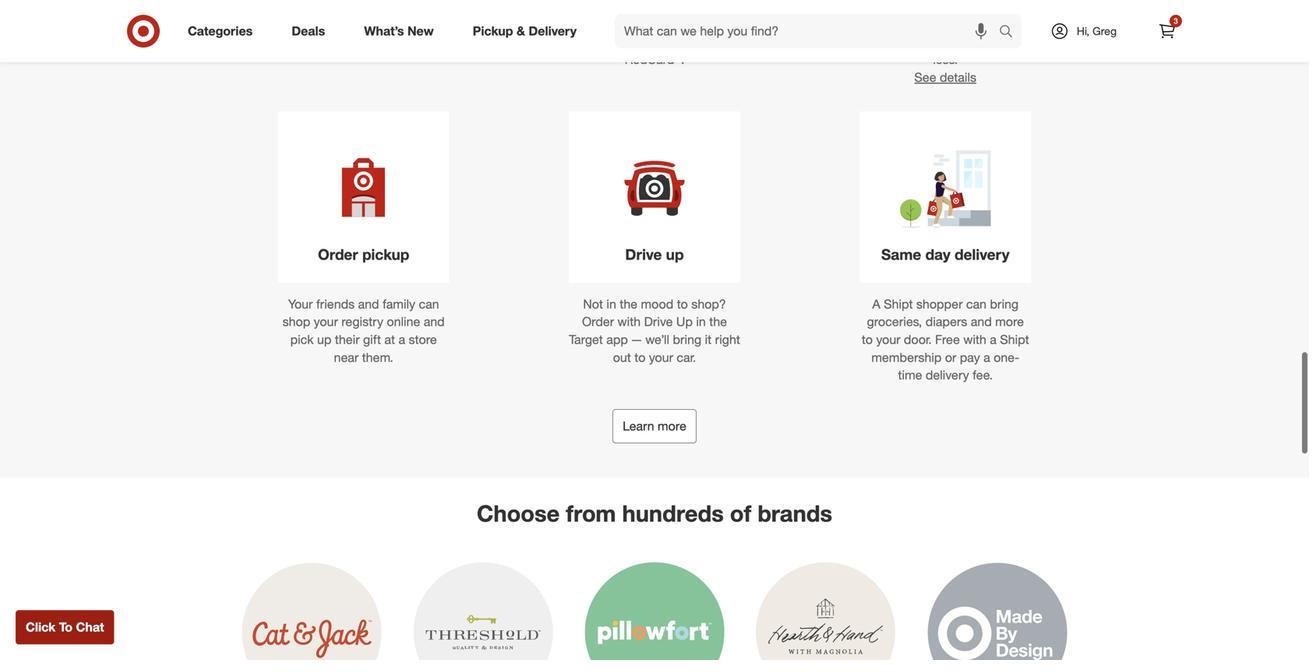 Task type: locate. For each thing, give the bounding box(es) containing it.
1 horizontal spatial target
[[569, 332, 603, 347]]

1 vertical spatial or
[[945, 350, 957, 365]]

0 horizontal spatial friends
[[316, 296, 355, 312]]

delivery down pay
[[926, 368, 969, 383]]

your inside not in the mood to shop? order with drive up in the target app — we'll bring it right out to your car.
[[649, 350, 673, 365]]

store
[[372, 34, 400, 49], [409, 332, 437, 347]]

friends up are
[[407, 0, 445, 14]]

door.
[[904, 332, 932, 347]]

the
[[938, 0, 956, 14], [915, 34, 933, 49], [620, 296, 638, 312], [710, 314, 727, 329]]

0 vertical spatial up
[[666, 246, 684, 263]]

3
[[1174, 16, 1178, 26]]

to up up
[[677, 296, 688, 312]]

0 vertical spatial to
[[677, 296, 688, 312]]

drive up we'll
[[644, 314, 673, 329]]

in right up
[[696, 314, 706, 329]]

redcard™.
[[625, 52, 685, 67]]

item down price
[[953, 16, 978, 31]]

family down matter
[[311, 16, 344, 31]]

delivery inside a shipt shopper can bring groceries, diapers and more to your door. free with a shipt membership or pay a one- time delivery fee.
[[926, 368, 969, 383]]

—
[[632, 332, 642, 347]]

a shipt shopper can bring groceries, diapers and more to your door. free with a shipt membership or pay a one- time delivery fee.
[[862, 296, 1029, 383]]

at right gift
[[385, 332, 395, 347]]

membership
[[872, 350, 942, 365]]

2 vertical spatial to
[[635, 350, 646, 365]]

shipt
[[884, 296, 913, 312], [1000, 332, 1029, 347]]

can up online
[[419, 296, 439, 312]]

in up "free" at the top left of the page
[[609, 0, 619, 14]]

your down groceries, on the right top of page
[[876, 332, 901, 347]]

up up mood
[[666, 246, 684, 263]]

shipt up one-
[[1000, 332, 1029, 347]]

learn
[[623, 419, 654, 434]]

what's new link
[[351, 14, 453, 48]]

or up redcard™.
[[654, 34, 666, 49]]

delivery
[[529, 23, 577, 39]]

1 vertical spatial at
[[385, 332, 395, 347]]

1 horizontal spatial you
[[1001, 0, 1021, 14]]

right
[[715, 332, 740, 347]]

at down if in the right top of the page
[[981, 16, 992, 31]]

0 horizontal spatial up
[[317, 332, 332, 347]]

day
[[926, 246, 951, 263]]

0 vertical spatial order
[[318, 246, 358, 263]]

1 vertical spatial target
[[334, 34, 369, 49]]

a right pay
[[984, 350, 991, 365]]

delivery right day
[[955, 246, 1010, 263]]

app
[[607, 332, 628, 347]]

1 horizontal spatial friends
[[407, 0, 445, 14]]

drive
[[625, 246, 662, 263], [644, 314, 673, 329]]

up
[[666, 246, 684, 263], [317, 332, 332, 347]]

2 horizontal spatial target
[[995, 16, 1029, 31]]

0 vertical spatial item
[[953, 16, 978, 31]]

0 horizontal spatial target
[[334, 34, 369, 49]]

store inside no matter where your friends and family live, chances are there's a target store nearby.
[[372, 34, 400, 49]]

a right the there's at the top
[[324, 34, 331, 49]]

it
[[705, 332, 712, 347]]

more right learn
[[658, 419, 687, 434]]

shop?
[[692, 296, 726, 312]]

at inside we'll match the price if you buy a qualifying item at target then find the identical item for less. see details
[[981, 16, 992, 31]]

pickup & delivery
[[473, 23, 577, 39]]

item
[[953, 16, 978, 31], [986, 34, 1011, 49]]

your up chances
[[379, 0, 403, 14]]

1 vertical spatial order
[[582, 314, 614, 329]]

we'll match the price if you buy a qualifying item at target then find the identical item for less. see details
[[862, 0, 1029, 85]]

at
[[981, 16, 992, 31], [385, 332, 395, 347]]

2 vertical spatial target
[[569, 332, 603, 347]]

you inside we'll match the price if you buy a qualifying item at target then find the identical item for less. see details
[[1001, 0, 1021, 14]]

friends up "registry"
[[316, 296, 355, 312]]

1 horizontal spatial shipt
[[1000, 332, 1029, 347]]

target left app at the bottom
[[569, 332, 603, 347]]

order left the pickup
[[318, 246, 358, 263]]

your up the their
[[314, 314, 338, 329]]

drive up mood
[[625, 246, 662, 263]]

in inside stay in and snuggle. enjoy fast, free shipping when you spend $35 or use your redcard™.
[[609, 0, 619, 14]]

target inside not in the mood to shop? order with drive up in the target app — we'll bring it right out to your car.
[[569, 332, 603, 347]]

your inside a shipt shopper can bring groceries, diapers and more to your door. free with a shipt membership or pay a one- time delivery fee.
[[876, 332, 901, 347]]

1 horizontal spatial store
[[409, 332, 437, 347]]

can inside a shipt shopper can bring groceries, diapers and more to your door. free with a shipt membership or pay a one- time delivery fee.
[[966, 296, 987, 312]]

and
[[623, 0, 644, 14], [287, 16, 308, 31], [358, 296, 379, 312], [424, 314, 445, 329], [971, 314, 992, 329]]

with up pay
[[964, 332, 987, 347]]

order down not
[[582, 314, 614, 329]]

bring inside not in the mood to shop? order with drive up in the target app — we'll bring it right out to your car.
[[673, 332, 702, 347]]

0 horizontal spatial with
[[618, 314, 641, 329]]

and up the there's at the top
[[287, 16, 308, 31]]

1 vertical spatial friends
[[316, 296, 355, 312]]

the down qualifying
[[915, 34, 933, 49]]

learn more
[[623, 419, 687, 434]]

and inside stay in and snuggle. enjoy fast, free shipping when you spend $35 or use your redcard™.
[[623, 0, 644, 14]]

in right not
[[607, 296, 616, 312]]

choose from hundreds of brands
[[477, 500, 833, 527]]

mood
[[641, 296, 674, 312]]

in
[[609, 0, 619, 14], [607, 296, 616, 312], [696, 314, 706, 329]]

stay
[[582, 0, 606, 14]]

0 vertical spatial target
[[995, 16, 1029, 31]]

0 vertical spatial friends
[[407, 0, 445, 14]]

family inside your friends and family can shop your registry online and pick up their gift at a store near them.
[[383, 296, 415, 312]]

1 vertical spatial with
[[964, 332, 987, 347]]

when
[[679, 16, 710, 31]]

1 horizontal spatial or
[[945, 350, 957, 365]]

target down "live,"
[[334, 34, 369, 49]]

you right if in the right top of the page
[[1001, 0, 1021, 14]]

deals link
[[278, 14, 345, 48]]

find
[[891, 34, 911, 49]]

your down we'll
[[649, 350, 673, 365]]

with up —
[[618, 314, 641, 329]]

can up diapers
[[966, 296, 987, 312]]

0 vertical spatial bring
[[990, 296, 1019, 312]]

shipt up groceries, on the right top of page
[[884, 296, 913, 312]]

1 horizontal spatial order
[[582, 314, 614, 329]]

you down enjoy
[[713, 16, 733, 31]]

1 horizontal spatial item
[[986, 34, 1011, 49]]

1 vertical spatial drive
[[644, 314, 673, 329]]

new
[[408, 23, 434, 39]]

1 horizontal spatial up
[[666, 246, 684, 263]]

store inside your friends and family can shop your registry online and pick up their gift at a store near them.
[[409, 332, 437, 347]]

1 vertical spatial delivery
[[926, 368, 969, 383]]

a right the buy at the top right of the page
[[886, 16, 893, 31]]

1 horizontal spatial with
[[964, 332, 987, 347]]

at inside your friends and family can shop your registry online and pick up their gift at a store near them.
[[385, 332, 395, 347]]

1 horizontal spatial can
[[966, 296, 987, 312]]

to right "out"
[[635, 350, 646, 365]]

groceries,
[[867, 314, 922, 329]]

friends
[[407, 0, 445, 14], [316, 296, 355, 312]]

one-
[[994, 350, 1020, 365]]

1 horizontal spatial at
[[981, 16, 992, 31]]

2 can from the left
[[966, 296, 987, 312]]

0 horizontal spatial family
[[311, 16, 344, 31]]

bring up one-
[[990, 296, 1019, 312]]

0 vertical spatial at
[[981, 16, 992, 31]]

0 horizontal spatial bring
[[673, 332, 702, 347]]

1 vertical spatial up
[[317, 332, 332, 347]]

0 vertical spatial more
[[996, 314, 1024, 329]]

can
[[419, 296, 439, 312], [966, 296, 987, 312]]

or down free
[[945, 350, 957, 365]]

can inside your friends and family can shop your registry online and pick up their gift at a store near them.
[[419, 296, 439, 312]]

brands
[[758, 500, 833, 527]]

to down groceries, on the right top of page
[[862, 332, 873, 347]]

and up "free" at the top left of the page
[[623, 0, 644, 14]]

1 vertical spatial store
[[409, 332, 437, 347]]

same day delivery
[[882, 246, 1010, 263]]

and up "registry"
[[358, 296, 379, 312]]

target up for on the right
[[995, 16, 1029, 31]]

nearby.
[[404, 34, 443, 49]]

0 vertical spatial family
[[311, 16, 344, 31]]

order pickup
[[318, 246, 409, 263]]

more up one-
[[996, 314, 1024, 329]]

1 horizontal spatial to
[[677, 296, 688, 312]]

store down online
[[409, 332, 437, 347]]

free
[[603, 16, 625, 31]]

0 vertical spatial in
[[609, 0, 619, 14]]

free
[[935, 332, 960, 347]]

family up online
[[383, 296, 415, 312]]

a inside your friends and family can shop your registry online and pick up their gift at a store near them.
[[399, 332, 405, 347]]

0 horizontal spatial or
[[654, 34, 666, 49]]

you inside stay in and snuggle. enjoy fast, free shipping when you spend $35 or use your redcard™.
[[713, 16, 733, 31]]

0 horizontal spatial you
[[713, 16, 733, 31]]

their
[[335, 332, 360, 347]]

1 horizontal spatial family
[[383, 296, 415, 312]]

1 vertical spatial bring
[[673, 332, 702, 347]]

the left price
[[938, 0, 956, 14]]

1 horizontal spatial bring
[[990, 296, 1019, 312]]

your inside stay in and snuggle. enjoy fast, free shipping when you spend $35 or use your redcard™.
[[693, 34, 717, 49]]

0 horizontal spatial at
[[385, 332, 395, 347]]

0 vertical spatial you
[[1001, 0, 1021, 14]]

up right pick
[[317, 332, 332, 347]]

1 vertical spatial more
[[658, 419, 687, 434]]

what's new
[[364, 23, 434, 39]]

1 can from the left
[[419, 296, 439, 312]]

and right diapers
[[971, 314, 992, 329]]

bring
[[990, 296, 1019, 312], [673, 332, 702, 347]]

more
[[996, 314, 1024, 329], [658, 419, 687, 434]]

less.
[[933, 52, 958, 67]]

a inside no matter where your friends and family live, chances are there's a target store nearby.
[[324, 34, 331, 49]]

1 vertical spatial family
[[383, 296, 415, 312]]

your
[[379, 0, 403, 14], [693, 34, 717, 49], [314, 314, 338, 329], [876, 332, 901, 347], [649, 350, 673, 365]]

or inside stay in and snuggle. enjoy fast, free shipping when you spend $35 or use your redcard™.
[[654, 34, 666, 49]]

friends inside no matter where your friends and family live, chances are there's a target store nearby.
[[407, 0, 445, 14]]

2 vertical spatial in
[[696, 314, 706, 329]]

for
[[1014, 34, 1029, 49]]

in for not
[[607, 296, 616, 312]]

order
[[318, 246, 358, 263], [582, 314, 614, 329]]

matter
[[302, 0, 338, 14]]

target inside no matter where your friends and family live, chances are there's a target store nearby.
[[334, 34, 369, 49]]

0 vertical spatial with
[[618, 314, 641, 329]]

drive inside not in the mood to shop? order with drive up in the target app — we'll bring it right out to your car.
[[644, 314, 673, 329]]

1 vertical spatial to
[[862, 332, 873, 347]]

diapers
[[926, 314, 968, 329]]

0 horizontal spatial more
[[658, 419, 687, 434]]

the left mood
[[620, 296, 638, 312]]

target
[[995, 16, 1029, 31], [334, 34, 369, 49], [569, 332, 603, 347]]

0 vertical spatial shipt
[[884, 296, 913, 312]]

a down online
[[399, 332, 405, 347]]

your down "when"
[[693, 34, 717, 49]]

more inside button
[[658, 419, 687, 434]]

bring up car.
[[673, 332, 702, 347]]

0 horizontal spatial can
[[419, 296, 439, 312]]

0 horizontal spatial store
[[372, 34, 400, 49]]

item left for on the right
[[986, 34, 1011, 49]]

1 horizontal spatial more
[[996, 314, 1024, 329]]

spend
[[592, 34, 628, 49]]

1 vertical spatial you
[[713, 16, 733, 31]]

2 horizontal spatial to
[[862, 332, 873, 347]]

1 vertical spatial in
[[607, 296, 616, 312]]

0 vertical spatial store
[[372, 34, 400, 49]]

from
[[566, 500, 616, 527]]

0 vertical spatial or
[[654, 34, 666, 49]]

store down chances
[[372, 34, 400, 49]]



Task type: vqa. For each thing, say whether or not it's contained in the screenshot.
2 LINK
no



Task type: describe. For each thing, give the bounding box(es) containing it.
target for no matter where your friends and family live, chances are there's a target store nearby.
[[334, 34, 369, 49]]

no matter where your friends and family live, chances are there's a target store nearby.
[[282, 0, 445, 49]]

then
[[862, 34, 887, 49]]

friends inside your friends and family can shop your registry online and pick up their gift at a store near them.
[[316, 296, 355, 312]]

3 link
[[1150, 14, 1185, 48]]

hi, greg
[[1077, 24, 1117, 38]]

your friends and family can shop your registry online and pick up their gift at a store near them.
[[283, 296, 445, 365]]

click to chat
[[26, 620, 104, 635]]

in for stay
[[609, 0, 619, 14]]

car.
[[677, 350, 696, 365]]

gift
[[363, 332, 381, 347]]

registry
[[342, 314, 383, 329]]

1 vertical spatial shipt
[[1000, 332, 1029, 347]]

where
[[342, 0, 376, 14]]

enjoy
[[697, 0, 728, 14]]

0 horizontal spatial order
[[318, 246, 358, 263]]

pick
[[290, 332, 314, 347]]

drive up
[[625, 246, 684, 263]]

see
[[915, 70, 937, 85]]

pay
[[960, 350, 980, 365]]

with inside not in the mood to shop? order with drive up in the target app — we'll bring it right out to your car.
[[618, 314, 641, 329]]

pickup
[[473, 23, 513, 39]]

use
[[669, 34, 689, 49]]

stay in and snuggle. enjoy fast, free shipping when you spend $35 or use your redcard™.
[[576, 0, 733, 67]]

pickup & delivery link
[[460, 14, 596, 48]]

categories
[[188, 23, 253, 39]]

fast,
[[576, 16, 600, 31]]

price
[[959, 0, 987, 14]]

deals
[[292, 23, 325, 39]]

identical
[[936, 34, 983, 49]]

fee.
[[973, 368, 993, 383]]

online
[[387, 314, 420, 329]]

and inside no matter where your friends and family live, chances are there's a target store nearby.
[[287, 16, 308, 31]]

0 horizontal spatial shipt
[[884, 296, 913, 312]]

them.
[[362, 350, 393, 365]]

shopper
[[917, 296, 963, 312]]

hundreds
[[622, 500, 724, 527]]

click
[[26, 620, 56, 635]]

there's
[[284, 34, 321, 49]]

same
[[882, 246, 922, 263]]

details
[[940, 70, 977, 85]]

snuggle.
[[647, 0, 694, 14]]

target for not in the mood to shop? order with drive up in the target app — we'll bring it right out to your car.
[[569, 332, 603, 347]]

up inside your friends and family can shop your registry online and pick up their gift at a store near them.
[[317, 332, 332, 347]]

we'll
[[646, 332, 670, 347]]

what's
[[364, 23, 404, 39]]

order inside not in the mood to shop? order with drive up in the target app — we'll bring it right out to your car.
[[582, 314, 614, 329]]

we'll
[[871, 0, 896, 14]]

to inside a shipt shopper can bring groceries, diapers and more to your door. free with a shipt membership or pay a one- time delivery fee.
[[862, 332, 873, 347]]

are
[[423, 16, 440, 31]]

a inside we'll match the price if you buy a qualifying item at target then find the identical item for less. see details
[[886, 16, 893, 31]]

family inside no matter where your friends and family live, chances are there's a target store nearby.
[[311, 16, 344, 31]]

chat
[[76, 620, 104, 635]]

$35
[[631, 34, 651, 49]]

search button
[[992, 14, 1030, 51]]

or inside a shipt shopper can bring groceries, diapers and more to your door. free with a shipt membership or pay a one- time delivery fee.
[[945, 350, 957, 365]]

shipping
[[628, 16, 676, 31]]

up
[[676, 314, 693, 329]]

0 horizontal spatial item
[[953, 16, 978, 31]]

chances
[[372, 16, 419, 31]]

to
[[59, 620, 73, 635]]

live,
[[348, 16, 369, 31]]

the down 'shop?'
[[710, 314, 727, 329]]

learn more button
[[613, 409, 697, 444]]

&
[[517, 23, 525, 39]]

and right online
[[424, 314, 445, 329]]

time
[[898, 368, 922, 383]]

your inside your friends and family can shop your registry online and pick up their gift at a store near them.
[[314, 314, 338, 329]]

a
[[873, 296, 881, 312]]

and inside a shipt shopper can bring groceries, diapers and more to your door. free with a shipt membership or pay a one- time delivery fee.
[[971, 314, 992, 329]]

out
[[613, 350, 631, 365]]

near
[[334, 350, 359, 365]]

not
[[583, 296, 603, 312]]

shop
[[283, 314, 310, 329]]

greg
[[1093, 24, 1117, 38]]

pickup
[[362, 246, 409, 263]]

0 vertical spatial drive
[[625, 246, 662, 263]]

What can we help you find? suggestions appear below search field
[[615, 14, 1003, 48]]

your inside no matter where your friends and family live, chances are there's a target store nearby.
[[379, 0, 403, 14]]

categories link
[[175, 14, 272, 48]]

of
[[730, 500, 752, 527]]

hi,
[[1077, 24, 1090, 38]]

0 horizontal spatial to
[[635, 350, 646, 365]]

more inside a shipt shopper can bring groceries, diapers and more to your door. free with a shipt membership or pay a one- time delivery fee.
[[996, 314, 1024, 329]]

not in the mood to shop? order with drive up in the target app — we'll bring it right out to your car.
[[569, 296, 740, 365]]

target inside we'll match the price if you buy a qualifying item at target then find the identical item for less. see details
[[995, 16, 1029, 31]]

0 vertical spatial delivery
[[955, 246, 1010, 263]]

see details link
[[915, 70, 977, 85]]

your
[[288, 296, 313, 312]]

a up one-
[[990, 332, 997, 347]]

with inside a shipt shopper can bring groceries, diapers and more to your door. free with a shipt membership or pay a one- time delivery fee.
[[964, 332, 987, 347]]

search
[[992, 25, 1030, 40]]

bring inside a shipt shopper can bring groceries, diapers and more to your door. free with a shipt membership or pay a one- time delivery fee.
[[990, 296, 1019, 312]]

buy
[[862, 16, 883, 31]]

1 vertical spatial item
[[986, 34, 1011, 49]]

choose
[[477, 500, 560, 527]]

no
[[282, 0, 298, 14]]

qualifying
[[896, 16, 950, 31]]



